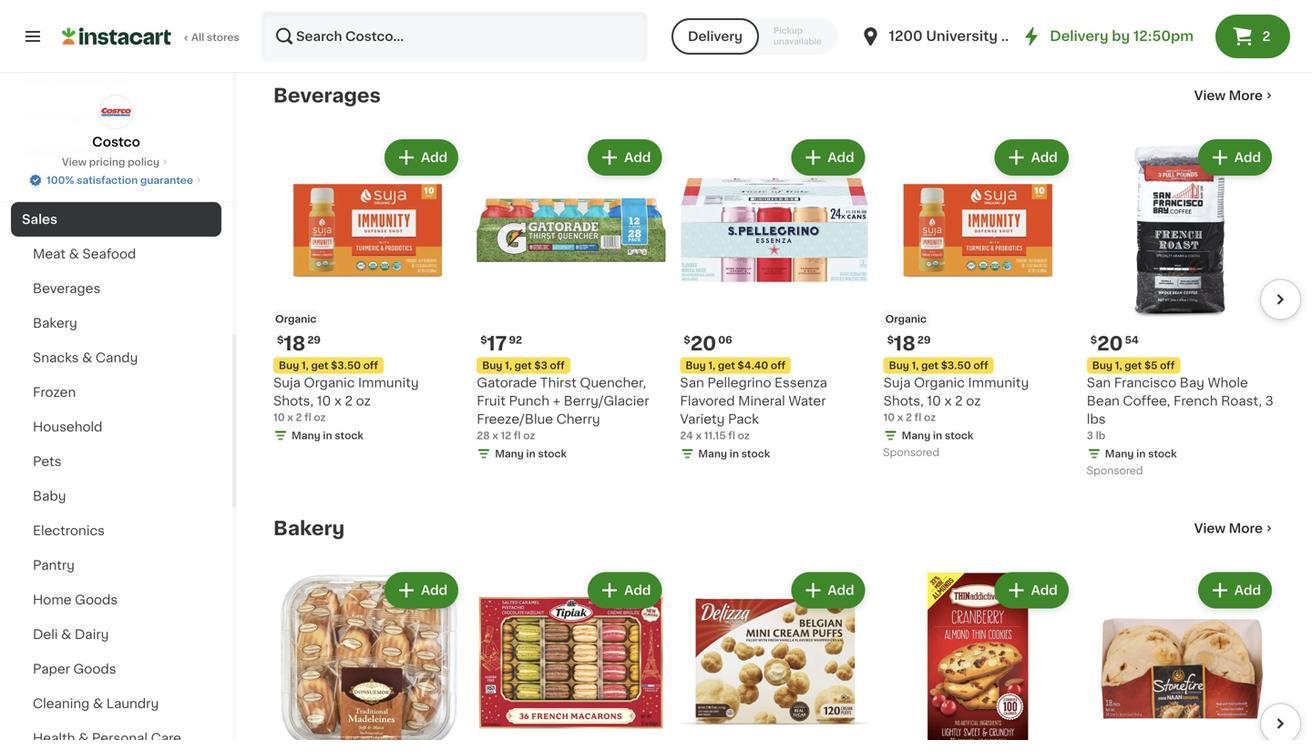 Task type: vqa. For each thing, say whether or not it's contained in the screenshot.
View
yes



Task type: describe. For each thing, give the bounding box(es) containing it.
dairy for 1st deli & dairy link from the bottom
[[75, 629, 109, 641]]

household link
[[11, 410, 221, 445]]

san for $ 20 06
[[680, 377, 704, 389]]

university
[[926, 30, 998, 43]]

beverages down meat
[[33, 282, 101, 295]]

oz inside gatorade thirst quencher, fruit punch + berry/glacier freeze/blue cherry 28 x 12 fl oz
[[523, 431, 535, 441]]

cherry
[[556, 413, 600, 426]]

san francisco bay whole bean coffee, french roast, 3 lbs 3 lb
[[1087, 377, 1274, 441]]

buy 1, get $5 off
[[1092, 361, 1175, 371]]

ave
[[1001, 30, 1027, 43]]

4 buy from the left
[[889, 361, 909, 371]]

0 vertical spatial bakery link
[[11, 306, 221, 341]]

instacart logo image
[[62, 26, 171, 47]]

pantry link
[[11, 549, 221, 583]]

paper goods
[[33, 663, 116, 676]]

coffee,
[[1123, 395, 1170, 408]]

pets
[[33, 456, 62, 468]]

100% satisfaction guarantee
[[47, 175, 193, 185]]

$ inside $ 17 92
[[480, 335, 487, 345]]

snacks & candy
[[33, 352, 138, 364]]

view for bakery
[[1194, 522, 1226, 535]]

meat & seafood
[[33, 248, 136, 261]]

get inside product group
[[515, 361, 532, 371]]

2 deli & dairy link from the top
[[11, 618, 221, 652]]

laundry for second cleaning & laundry link
[[106, 698, 159, 711]]

hard beverages
[[22, 75, 127, 87]]

hard beverages link
[[11, 64, 221, 98]]

more for bakery
[[1229, 522, 1263, 535]]

20 for $ 20 54
[[1097, 334, 1123, 353]]

pricing
[[89, 157, 125, 167]]

item carousel region for bakery
[[248, 562, 1301, 741]]

baby
[[33, 490, 66, 503]]

freeze/blue
[[477, 413, 553, 426]]

beverages up the costco logo
[[57, 75, 127, 87]]

11.15
[[704, 431, 726, 441]]

mineral
[[738, 395, 785, 408]]

sponsored badge image for 18
[[883, 448, 939, 459]]

meat
[[33, 248, 66, 261]]

cleaning for 2nd cleaning & laundry link from the bottom of the page
[[22, 109, 81, 122]]

candy
[[96, 352, 138, 364]]

punch
[[509, 395, 549, 408]]

2 1, from the left
[[708, 361, 715, 371]]

whole
[[1208, 377, 1248, 389]]

5 get from the left
[[1125, 361, 1142, 371]]

deli for 1st deli & dairy link from the bottom
[[33, 629, 58, 641]]

1200 university ave
[[889, 30, 1027, 43]]

pantry
[[33, 559, 75, 572]]

$4.40
[[738, 361, 768, 371]]

view more for bakery
[[1194, 522, 1263, 535]]

0 horizontal spatial bakery
[[33, 317, 77, 330]]

quencher,
[[580, 377, 646, 389]]

deli & dairy for 1st deli & dairy link from the top of the page
[[22, 144, 100, 157]]

& for second cleaning & laundry link
[[93, 698, 103, 711]]

92
[[509, 335, 522, 345]]

deli & dairy for 1st deli & dairy link from the bottom
[[33, 629, 109, 641]]

2 off from the left
[[771, 361, 786, 371]]

many in stock inside button
[[292, 16, 363, 26]]

buy 1, get $4.40 off
[[686, 361, 786, 371]]

product group containing 17
[[477, 136, 666, 465]]

5 buy from the left
[[1092, 361, 1113, 371]]

4 1, from the left
[[912, 361, 919, 371]]

$ 20 06
[[684, 334, 732, 353]]

06
[[718, 335, 732, 345]]

fruit
[[477, 395, 506, 408]]

0 horizontal spatial beverages link
[[11, 272, 221, 306]]

frozen
[[33, 386, 76, 399]]

in inside button
[[323, 16, 332, 26]]

5 1, from the left
[[1115, 361, 1122, 371]]

lbs
[[1087, 413, 1106, 426]]

seafood
[[82, 248, 136, 261]]

1 vertical spatial home goods
[[33, 594, 118, 607]]

0 vertical spatial beverages link
[[273, 85, 381, 107]]

pack
[[728, 413, 759, 426]]

frozen link
[[11, 375, 221, 410]]

sales
[[22, 213, 57, 226]]

4 $ from the left
[[887, 335, 894, 345]]

1 buy 1, get $3.50 off from the left
[[279, 361, 378, 371]]

100%
[[47, 175, 74, 185]]

gatorade
[[477, 377, 537, 389]]

1 horizontal spatial 3
[[1265, 395, 1274, 408]]

dairy for 1st deli & dairy link from the top of the page
[[65, 144, 100, 157]]

pets link
[[11, 445, 221, 479]]

0 vertical spatial home goods
[[22, 179, 108, 191]]

household
[[33, 421, 103, 434]]

view pricing policy link
[[62, 155, 170, 169]]

deli for 1st deli & dairy link from the top of the page
[[22, 144, 48, 157]]

x inside the san pellegrino essenza flavored mineral water variety pack 24 x 11.15 fl oz
[[696, 431, 702, 441]]

buy 1, get $3 off
[[482, 361, 565, 371]]

snacks & candy link
[[11, 341, 221, 375]]

sales link
[[11, 202, 221, 237]]

all stores link
[[62, 11, 241, 62]]

meat & seafood link
[[11, 237, 221, 272]]

1 buy from the left
[[279, 361, 299, 371]]

pellegrino
[[707, 377, 771, 389]]

24
[[680, 431, 693, 441]]

delivery by 12:50pm
[[1050, 30, 1194, 43]]

all stores
[[191, 32, 239, 42]]

essenza
[[775, 377, 827, 389]]

flavored
[[680, 395, 735, 408]]

+
[[553, 395, 560, 408]]

2 home goods link from the top
[[11, 583, 221, 618]]

0 horizontal spatial 3
[[1087, 431, 1093, 441]]

17
[[487, 334, 507, 353]]

more for beverages
[[1229, 89, 1263, 102]]

2 $3.50 from the left
[[941, 361, 971, 371]]

$3
[[534, 361, 547, 371]]

2 $ 18 29 from the left
[[887, 334, 931, 353]]

fl inside the san pellegrino essenza flavored mineral water variety pack 24 x 11.15 fl oz
[[728, 431, 735, 441]]

francisco
[[1114, 377, 1176, 389]]

2 suja from the left
[[883, 377, 911, 389]]

hard
[[22, 75, 54, 87]]

1200 university ave button
[[860, 11, 1027, 62]]

view more link for beverages
[[1194, 87, 1276, 105]]

12
[[501, 431, 511, 441]]

2 get from the left
[[718, 361, 735, 371]]

1 get from the left
[[311, 361, 328, 371]]

delivery button
[[671, 18, 759, 55]]

view for beverages
[[1194, 89, 1226, 102]]

paper goods link
[[11, 652, 221, 687]]

& for 1st deli & dairy link from the bottom
[[61, 629, 71, 641]]

1 off from the left
[[363, 361, 378, 371]]

all
[[191, 32, 204, 42]]

2 shots, from the left
[[883, 395, 924, 408]]

x inside gatorade thirst quencher, fruit punch + berry/glacier freeze/blue cherry 28 x 12 fl oz
[[492, 431, 498, 441]]

$ 20 54
[[1090, 334, 1139, 353]]

oz inside the san pellegrino essenza flavored mineral water variety pack 24 x 11.15 fl oz
[[738, 431, 750, 441]]

1 suja from the left
[[273, 377, 301, 389]]

1 cleaning & laundry link from the top
[[11, 98, 221, 133]]

100% satisfaction guarantee button
[[28, 169, 204, 188]]

2 cleaning & laundry link from the top
[[11, 687, 221, 722]]

1 home goods link from the top
[[11, 168, 221, 202]]



Task type: locate. For each thing, give the bounding box(es) containing it.
cleaning down hard
[[22, 109, 81, 122]]

1 horizontal spatial 18
[[894, 334, 916, 353]]

20 left the 54
[[1097, 334, 1123, 353]]

view more for beverages
[[1194, 89, 1263, 102]]

deli & dairy link
[[11, 133, 221, 168], [11, 618, 221, 652]]

product group
[[273, 136, 462, 447], [477, 136, 666, 465], [680, 136, 869, 465], [883, 136, 1072, 463], [1087, 136, 1276, 481], [273, 569, 462, 741], [477, 569, 666, 741], [680, 569, 869, 741], [883, 569, 1072, 741], [1087, 569, 1276, 741]]

28
[[477, 431, 490, 441]]

variety
[[680, 413, 725, 426]]

x
[[334, 395, 342, 408], [944, 395, 952, 408], [287, 413, 293, 423], [897, 413, 903, 423], [696, 431, 702, 441], [492, 431, 498, 441]]

2 button
[[1216, 15, 1290, 58]]

0 vertical spatial view
[[1194, 89, 1226, 102]]

delivery inside delivery button
[[688, 30, 743, 43]]

3 left lb at the bottom of the page
[[1087, 431, 1093, 441]]

san inside the san pellegrino essenza flavored mineral water variety pack 24 x 11.15 fl oz
[[680, 377, 704, 389]]

1 $ 18 29 from the left
[[277, 334, 321, 353]]

1 horizontal spatial sponsored badge image
[[1087, 466, 1142, 477]]

delivery
[[1050, 30, 1109, 43], [688, 30, 743, 43]]

san up bean on the right bottom
[[1087, 377, 1111, 389]]

1 vertical spatial cleaning & laundry link
[[11, 687, 221, 722]]

&
[[84, 109, 94, 122], [51, 144, 62, 157], [69, 248, 79, 261], [82, 352, 92, 364], [61, 629, 71, 641], [93, 698, 103, 711]]

& left the costco logo
[[84, 109, 94, 122]]

1 vertical spatial goods
[[75, 594, 118, 607]]

view more link for bakery
[[1194, 520, 1276, 538]]

goods for paper goods link
[[73, 663, 116, 676]]

guarantee
[[140, 175, 193, 185]]

1 horizontal spatial suja
[[883, 377, 911, 389]]

20 for $ 20 06
[[690, 334, 716, 353]]

goods down pantry link
[[75, 594, 118, 607]]

home goods link down view pricing policy
[[11, 168, 221, 202]]

home goods down pantry
[[33, 594, 118, 607]]

home goods up sales
[[22, 179, 108, 191]]

item carousel region
[[248, 129, 1301, 489], [248, 562, 1301, 741]]

suja organic immunity shots, 10 x 2 oz 10 x 2 fl oz
[[273, 377, 419, 423], [883, 377, 1029, 423]]

& inside snacks & candy link
[[82, 352, 92, 364]]

deli
[[22, 144, 48, 157], [33, 629, 58, 641]]

san inside san francisco bay whole bean coffee, french roast, 3 lbs 3 lb
[[1087, 377, 1111, 389]]

beverages link down the "many in stock" button in the top of the page
[[273, 85, 381, 107]]

goods for second "home goods" link from the bottom of the page
[[65, 179, 108, 191]]

& for 2nd cleaning & laundry link from the bottom of the page
[[84, 109, 94, 122]]

1 horizontal spatial san
[[1087, 377, 1111, 389]]

1200
[[889, 30, 923, 43]]

beverages down the "many in stock" button in the top of the page
[[273, 86, 381, 105]]

1 vertical spatial sponsored badge image
[[1087, 466, 1142, 477]]

1 vertical spatial dairy
[[75, 629, 109, 641]]

2 vertical spatial goods
[[73, 663, 116, 676]]

1 horizontal spatial delivery
[[1050, 30, 1109, 43]]

None search field
[[261, 11, 648, 62]]

delivery by 12:50pm link
[[1021, 26, 1194, 47]]

1 suja organic immunity shots, 10 x 2 oz 10 x 2 fl oz from the left
[[273, 377, 419, 423]]

deli & dairy up 100%
[[22, 144, 100, 157]]

1 horizontal spatial immunity
[[968, 377, 1029, 389]]

3 right roast,
[[1265, 395, 1274, 408]]

0 vertical spatial cleaning & laundry
[[22, 109, 152, 122]]

many inside button
[[292, 16, 320, 26]]

immunity
[[358, 377, 419, 389], [968, 377, 1029, 389]]

by
[[1112, 30, 1130, 43]]

3 1, from the left
[[505, 361, 512, 371]]

oz
[[356, 395, 371, 408], [966, 395, 981, 408], [314, 413, 326, 423], [924, 413, 936, 423], [738, 431, 750, 441], [523, 431, 535, 441]]

0 vertical spatial more
[[1229, 89, 1263, 102]]

2 suja organic immunity shots, 10 x 2 oz 10 x 2 fl oz from the left
[[883, 377, 1029, 423]]

0 horizontal spatial sponsored badge image
[[883, 448, 939, 459]]

deli & dairy up paper goods
[[33, 629, 109, 641]]

item carousel region containing 18
[[248, 129, 1301, 489]]

1 item carousel region from the top
[[248, 129, 1301, 489]]

buy 1, get $3.50 off
[[279, 361, 378, 371], [889, 361, 988, 371]]

home goods link
[[11, 168, 221, 202], [11, 583, 221, 618]]

2 $ from the left
[[684, 335, 690, 345]]

home up sales
[[22, 179, 62, 191]]

0 horizontal spatial shots,
[[273, 395, 314, 408]]

0 horizontal spatial $ 18 29
[[277, 334, 321, 353]]

0 horizontal spatial $3.50
[[331, 361, 361, 371]]

& down paper goods link
[[93, 698, 103, 711]]

1 vertical spatial bakery link
[[273, 518, 345, 540]]

stock
[[335, 16, 363, 26], [335, 431, 363, 441], [945, 431, 974, 441], [741, 449, 770, 459], [538, 449, 567, 459], [1148, 449, 1177, 459]]

beverages link
[[273, 85, 381, 107], [11, 272, 221, 306]]

0 horizontal spatial suja
[[273, 377, 301, 389]]

dairy
[[65, 144, 100, 157], [75, 629, 109, 641]]

berry/glacier
[[564, 395, 649, 408]]

electronics link
[[11, 514, 221, 549]]

2 29 from the left
[[917, 335, 931, 345]]

many in stock button
[[273, 0, 462, 32]]

view more link
[[1194, 87, 1276, 105], [1194, 520, 1276, 538]]

cleaning & laundry link up costco on the left top
[[11, 98, 221, 133]]

home goods link down the electronics link on the bottom of the page
[[11, 583, 221, 618]]

& up paper goods
[[61, 629, 71, 641]]

1 vertical spatial view more link
[[1194, 520, 1276, 538]]

1 horizontal spatial bakery link
[[273, 518, 345, 540]]

0 horizontal spatial suja organic immunity shots, 10 x 2 oz 10 x 2 fl oz
[[273, 377, 419, 423]]

1 horizontal spatial suja organic immunity shots, 10 x 2 oz 10 x 2 fl oz
[[883, 377, 1029, 423]]

0 horizontal spatial buy 1, get $3.50 off
[[279, 361, 378, 371]]

french
[[1174, 395, 1218, 408]]

1 horizontal spatial buy 1, get $3.50 off
[[889, 361, 988, 371]]

& for snacks & candy link
[[82, 352, 92, 364]]

1 more from the top
[[1229, 89, 1263, 102]]

san for $ 20 54
[[1087, 377, 1111, 389]]

1 horizontal spatial 29
[[917, 335, 931, 345]]

1 horizontal spatial bakery
[[273, 519, 345, 538]]

home down pantry
[[33, 594, 72, 607]]

water
[[788, 395, 826, 408]]

bakery link
[[11, 306, 221, 341], [273, 518, 345, 540]]

paper
[[33, 663, 70, 676]]

2 san from the left
[[1087, 377, 1111, 389]]

1 vertical spatial more
[[1229, 522, 1263, 535]]

0 vertical spatial home
[[22, 179, 62, 191]]

fl
[[304, 413, 311, 423], [915, 413, 921, 423], [728, 431, 735, 441], [514, 431, 521, 441]]

item carousel region for beverages
[[248, 129, 1301, 489]]

$ 17 92
[[480, 334, 522, 353]]

1 vertical spatial view more
[[1194, 522, 1263, 535]]

view inside view pricing policy link
[[62, 157, 87, 167]]

snacks
[[33, 352, 79, 364]]

add inside product group
[[624, 151, 651, 164]]

0 horizontal spatial immunity
[[358, 377, 419, 389]]

0 vertical spatial deli & dairy
[[22, 144, 100, 157]]

4 off from the left
[[973, 361, 988, 371]]

& for 1st deli & dairy link from the top of the page
[[51, 144, 62, 157]]

beverages link down seafood on the top left of the page
[[11, 272, 221, 306]]

more
[[1229, 89, 1263, 102], [1229, 522, 1263, 535]]

1 vertical spatial cleaning & laundry
[[33, 698, 159, 711]]

home
[[22, 179, 62, 191], [33, 594, 72, 607]]

laundry down paper goods link
[[106, 698, 159, 711]]

0 vertical spatial goods
[[65, 179, 108, 191]]

$5
[[1144, 361, 1158, 371]]

delivery inside delivery by 12:50pm link
[[1050, 30, 1109, 43]]

view pricing policy
[[62, 157, 160, 167]]

1 view more from the top
[[1194, 89, 1263, 102]]

0 vertical spatial cleaning
[[22, 109, 81, 122]]

1 vertical spatial deli
[[33, 629, 58, 641]]

0 vertical spatial view more link
[[1194, 87, 1276, 105]]

3 buy from the left
[[482, 361, 503, 371]]

3 get from the left
[[515, 361, 532, 371]]

baby link
[[11, 479, 221, 514]]

1 horizontal spatial beverages link
[[273, 85, 381, 107]]

cleaning & laundry for 2nd cleaning & laundry link from the bottom of the page
[[22, 109, 152, 122]]

0 vertical spatial deli
[[22, 144, 48, 157]]

1 vertical spatial view
[[62, 157, 87, 167]]

laundry
[[97, 109, 152, 122], [106, 698, 159, 711]]

3 $ from the left
[[480, 335, 487, 345]]

2 view more from the top
[[1194, 522, 1263, 535]]

0 horizontal spatial san
[[680, 377, 704, 389]]

5 $ from the left
[[1090, 335, 1097, 345]]

$ inside $ 20 54
[[1090, 335, 1097, 345]]

2 buy 1, get $3.50 off from the left
[[889, 361, 988, 371]]

0 vertical spatial cleaning & laundry link
[[11, 98, 221, 133]]

0 horizontal spatial 18
[[284, 334, 306, 353]]

$ 18 29
[[277, 334, 321, 353], [887, 334, 931, 353]]

1 vertical spatial home goods link
[[11, 583, 221, 618]]

5 off from the left
[[1160, 361, 1175, 371]]

laundry up costco on the left top
[[97, 109, 152, 122]]

1 $3.50 from the left
[[331, 361, 361, 371]]

sponsored badge image for 20
[[1087, 466, 1142, 477]]

1 29 from the left
[[307, 335, 321, 345]]

0 vertical spatial dairy
[[65, 144, 100, 157]]

0 vertical spatial 3
[[1265, 395, 1274, 408]]

0 vertical spatial bakery
[[33, 317, 77, 330]]

laundry for 2nd cleaning & laundry link from the bottom of the page
[[97, 109, 152, 122]]

1 vertical spatial cleaning
[[33, 698, 90, 711]]

1 horizontal spatial $ 18 29
[[887, 334, 931, 353]]

organic
[[275, 314, 317, 324], [885, 314, 927, 324], [304, 377, 355, 389], [914, 377, 965, 389]]

0 horizontal spatial bakery link
[[11, 306, 221, 341]]

3 off from the left
[[550, 361, 565, 371]]

& left 'candy'
[[82, 352, 92, 364]]

0 horizontal spatial 29
[[307, 335, 321, 345]]

item carousel region containing add
[[248, 562, 1301, 741]]

cleaning for second cleaning & laundry link
[[33, 698, 90, 711]]

0 vertical spatial laundry
[[97, 109, 152, 122]]

0 horizontal spatial delivery
[[688, 30, 743, 43]]

deli up 'paper'
[[33, 629, 58, 641]]

1 vertical spatial bakery
[[273, 519, 345, 538]]

2 view more link from the top
[[1194, 520, 1276, 538]]

$ inside "$ 20 06"
[[684, 335, 690, 345]]

0 vertical spatial sponsored badge image
[[883, 448, 939, 459]]

2 immunity from the left
[[968, 377, 1029, 389]]

20 left the 06
[[690, 334, 716, 353]]

2 more from the top
[[1229, 522, 1263, 535]]

1 view more link from the top
[[1194, 87, 1276, 105]]

gatorade thirst quencher, fruit punch + berry/glacier freeze/blue cherry 28 x 12 fl oz
[[477, 377, 649, 441]]

thirst
[[540, 377, 577, 389]]

many in stock
[[292, 16, 363, 26], [292, 431, 363, 441], [902, 431, 974, 441], [698, 449, 770, 459], [495, 449, 567, 459], [1105, 449, 1177, 459]]

roast,
[[1221, 395, 1262, 408]]

cleaning down 'paper'
[[33, 698, 90, 711]]

fl inside gatorade thirst quencher, fruit punch + berry/glacier freeze/blue cherry 28 x 12 fl oz
[[514, 431, 521, 441]]

costco
[[92, 136, 140, 149]]

delivery for delivery
[[688, 30, 743, 43]]

1 deli & dairy link from the top
[[11, 133, 221, 168]]

4 get from the left
[[921, 361, 939, 371]]

2 buy from the left
[[686, 361, 706, 371]]

1 $ from the left
[[277, 335, 284, 345]]

1 20 from the left
[[690, 334, 716, 353]]

& up 100%
[[51, 144, 62, 157]]

cleaning & laundry down hard beverages
[[22, 109, 152, 122]]

costco link
[[92, 95, 140, 151]]

0 horizontal spatial 20
[[690, 334, 716, 353]]

satisfaction
[[77, 175, 138, 185]]

0 vertical spatial home goods link
[[11, 168, 221, 202]]

1 horizontal spatial 20
[[1097, 334, 1123, 353]]

1 vertical spatial item carousel region
[[248, 562, 1301, 741]]

& right meat
[[69, 248, 79, 261]]

12:50pm
[[1133, 30, 1194, 43]]

cleaning & laundry down paper goods link
[[33, 698, 159, 711]]

cleaning & laundry link down paper goods
[[11, 687, 221, 722]]

Search field
[[262, 13, 646, 60]]

costco logo image
[[99, 95, 133, 129]]

0 vertical spatial view more
[[1194, 89, 1263, 102]]

dairy up paper goods
[[75, 629, 109, 641]]

1 vertical spatial deli & dairy link
[[11, 618, 221, 652]]

10
[[317, 395, 331, 408], [927, 395, 941, 408], [273, 413, 285, 423], [883, 413, 895, 423]]

stores
[[207, 32, 239, 42]]

san pellegrino essenza flavored mineral water variety pack 24 x 11.15 fl oz
[[680, 377, 827, 441]]

2 item carousel region from the top
[[248, 562, 1301, 741]]

sponsored badge image
[[883, 448, 939, 459], [1087, 466, 1142, 477]]

1 vertical spatial home
[[33, 594, 72, 607]]

lb
[[1096, 431, 1106, 441]]

2
[[1262, 30, 1270, 43], [345, 395, 353, 408], [955, 395, 963, 408], [296, 413, 302, 423], [906, 413, 912, 423]]

1 shots, from the left
[[273, 395, 314, 408]]

1 18 from the left
[[284, 334, 306, 353]]

san up flavored
[[680, 377, 704, 389]]

bean
[[1087, 395, 1120, 408]]

service type group
[[671, 18, 838, 55]]

2 20 from the left
[[1097, 334, 1123, 353]]

san
[[680, 377, 704, 389], [1087, 377, 1111, 389]]

goods for second "home goods" link
[[75, 594, 118, 607]]

1 1, from the left
[[302, 361, 309, 371]]

1 vertical spatial beverages link
[[11, 272, 221, 306]]

2 18 from the left
[[894, 334, 916, 353]]

2 inside button
[[1262, 30, 1270, 43]]

2 vertical spatial view
[[1194, 522, 1226, 535]]

in
[[323, 16, 332, 26], [323, 431, 332, 441], [933, 431, 942, 441], [730, 449, 739, 459], [526, 449, 536, 459], [1136, 449, 1146, 459]]

delivery for delivery by 12:50pm
[[1050, 30, 1109, 43]]

stock inside button
[[335, 16, 363, 26]]

goods down pricing
[[65, 179, 108, 191]]

dairy up pricing
[[65, 144, 100, 157]]

electronics
[[33, 525, 105, 538]]

1 horizontal spatial shots,
[[883, 395, 924, 408]]

$
[[277, 335, 284, 345], [684, 335, 690, 345], [480, 335, 487, 345], [887, 335, 894, 345], [1090, 335, 1097, 345]]

1 vertical spatial laundry
[[106, 698, 159, 711]]

policy
[[128, 157, 160, 167]]

& for meat & seafood link
[[69, 248, 79, 261]]

1 horizontal spatial $3.50
[[941, 361, 971, 371]]

0 vertical spatial deli & dairy link
[[11, 133, 221, 168]]

1 san from the left
[[680, 377, 704, 389]]

1 vertical spatial deli & dairy
[[33, 629, 109, 641]]

deli up 100%
[[22, 144, 48, 157]]

cleaning & laundry for second cleaning & laundry link
[[33, 698, 159, 711]]

goods right 'paper'
[[73, 663, 116, 676]]

bay
[[1180, 377, 1204, 389]]

cleaning & laundry link
[[11, 98, 221, 133], [11, 687, 221, 722]]

cleaning
[[22, 109, 81, 122], [33, 698, 90, 711]]

1 vertical spatial 3
[[1087, 431, 1093, 441]]

1 immunity from the left
[[358, 377, 419, 389]]

& inside meat & seafood link
[[69, 248, 79, 261]]

0 vertical spatial item carousel region
[[248, 129, 1301, 489]]

54
[[1125, 335, 1139, 345]]



